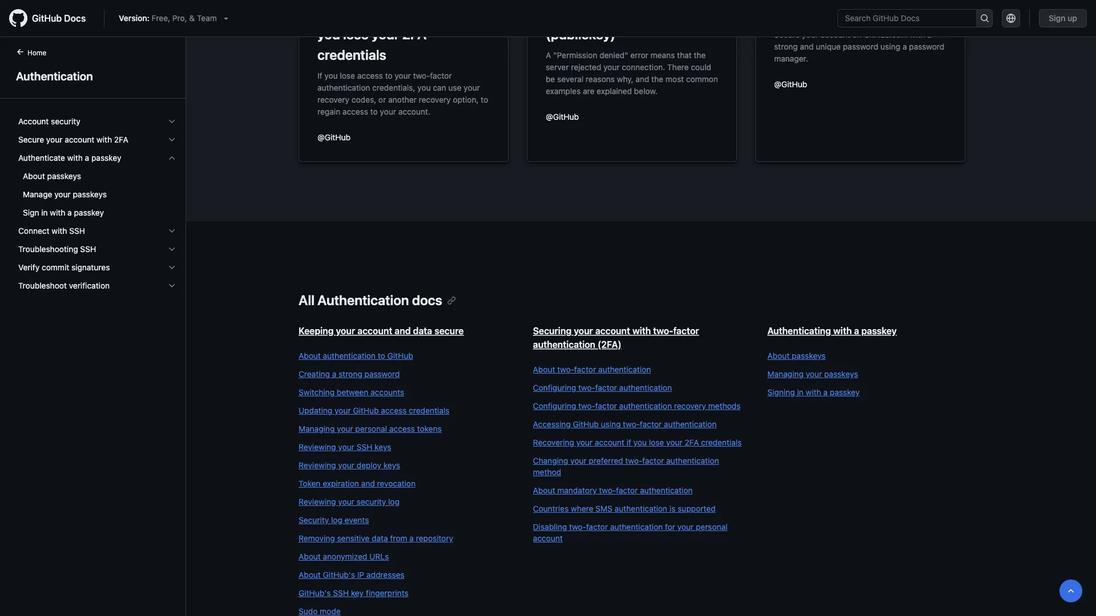 Task type: describe. For each thing, give the bounding box(es) containing it.
0 horizontal spatial creating
[[299, 370, 330, 379]]

up
[[1068, 13, 1077, 23]]

password down search github docs search box
[[909, 42, 944, 51]]

recovering your account if you lose your 2fa credentials link
[[533, 437, 745, 449]]

use
[[448, 83, 461, 92]]

a up managing your passkeys link
[[854, 326, 859, 337]]

about passkeys link for managing your passkeys link
[[767, 351, 979, 362]]

to inside the about authentication to github link
[[378, 351, 385, 361]]

a down manage your passkeys
[[67, 208, 72, 217]]

configuring for configuring two-factor authentication recovery methods
[[533, 402, 576, 411]]

with inside secure your account on github.com with a strong and unique password using a password manager.
[[910, 30, 925, 39]]

or
[[378, 95, 386, 104]]

sc 9kayk9 0 image inside "troubleshooting ssh" dropdown button
[[167, 245, 176, 254]]

pro,
[[172, 13, 187, 23]]

a up "unique"
[[830, 6, 838, 22]]

repository
[[416, 534, 453, 543]]

you down accessing github using two-factor authentication link
[[633, 438, 647, 448]]

1 horizontal spatial creating a strong password
[[774, 6, 944, 22]]

security log events link
[[299, 515, 510, 526]]

your inside authenticate with a passkey element
[[54, 190, 71, 199]]

option,
[[453, 95, 479, 104]]

reviewing for reviewing your deploy keys
[[299, 461, 336, 470]]

about github's ip addresses link
[[299, 570, 510, 581]]

you right "if"
[[324, 71, 338, 80]]

urls
[[369, 552, 389, 562]]

two- inside "about two-factor authentication" link
[[557, 365, 574, 374]]

github docs link
[[9, 9, 95, 27]]

about for factor
[[533, 365, 555, 374]]

account inside secure your account on github.com with a strong and unique password using a password manager.
[[820, 30, 850, 39]]

you inside recovering your account if you lose your 2fa credentials
[[317, 26, 340, 42]]

"permission
[[553, 50, 597, 60]]

authentication inside securing your account with two-factor authentication (2fa)
[[533, 339, 595, 350]]

authentication up "switching between accounts"
[[323, 351, 376, 361]]

in for signing
[[797, 388, 804, 397]]

sc 9kayk9 0 image for troubleshoot verification
[[167, 281, 176, 291]]

github docs
[[32, 13, 86, 24]]

all authentication docs link
[[299, 292, 456, 308]]

manage your passkeys link
[[14, 186, 181, 204]]

1 horizontal spatial authentication
[[317, 292, 409, 308]]

2fa inside secure your account with 2fa dropdown button
[[114, 135, 128, 144]]

means
[[651, 50, 675, 60]]

secure your account on github.com with a strong and unique password using a password manager.
[[774, 30, 944, 63]]

(2fa)
[[598, 339, 622, 350]]

about for to
[[299, 351, 321, 361]]

changing your preferred two-factor authentication method link
[[533, 456, 745, 478]]

authenticating with a passkey link
[[767, 326, 897, 337]]

configuring two-factor authentication
[[533, 383, 672, 393]]

docs
[[64, 13, 86, 24]]

keeping your account and data secure link
[[299, 326, 464, 337]]

with inside "authenticate with a passkey" dropdown button
[[67, 153, 83, 163]]

if
[[317, 71, 322, 80]]

you left can
[[417, 83, 431, 92]]

examples
[[546, 86, 581, 96]]

(publickey)
[[546, 26, 616, 42]]

if inside recovering your account if you lose your 2fa credentials link
[[627, 438, 631, 448]]

passkey up managing your passkeys link
[[861, 326, 897, 337]]

authentication down configuring two-factor authentication "link"
[[619, 402, 672, 411]]

troubleshoot
[[18, 281, 67, 291]]

with inside sign in with a passkey link
[[50, 208, 65, 217]]

changing your preferred two-factor authentication method
[[533, 456, 719, 477]]

sc 9kayk9 0 image for secure your account with 2fa
[[167, 135, 176, 144]]

strong inside secure your account on github.com with a strong and unique password using a password manager.
[[774, 42, 798, 51]]

2fa inside recovering your account if you lose your 2fa credentials
[[402, 26, 427, 42]]

your inside a "permission denied" error means that the server rejected your connection. there could be several reasons why, and the most common examples are explained below.
[[603, 62, 620, 72]]

account.
[[398, 107, 430, 116]]

factor inside "link"
[[595, 383, 617, 393]]

switching between accounts link
[[299, 387, 510, 398]]

verify commit signatures
[[18, 263, 110, 272]]

github up creating a strong password link
[[387, 351, 413, 361]]

troubleshooting ssh button
[[14, 240, 181, 259]]

several
[[557, 74, 583, 84]]

authenticate with a passkey element containing about passkeys
[[9, 167, 186, 222]]

with inside connect with ssh dropdown button
[[52, 226, 67, 236]]

permission
[[582, 6, 651, 22]]

github.com
[[864, 30, 907, 39]]

addresses
[[366, 571, 404, 580]]

below.
[[634, 86, 658, 96]]

security inside 'dropdown button'
[[51, 117, 80, 126]]

countries
[[533, 504, 569, 514]]

mandatory
[[557, 486, 597, 496]]

sensitive
[[337, 534, 369, 543]]

there
[[667, 62, 689, 72]]

sign up
[[1049, 13, 1077, 23]]

account inside recovering your account if you lose your 2fa credentials link
[[595, 438, 624, 448]]

between
[[337, 388, 368, 397]]

manage
[[23, 190, 52, 199]]

account inside recovering your account if you lose your 2fa credentials
[[421, 6, 471, 22]]

can
[[433, 83, 446, 92]]

1 vertical spatial github's
[[299, 589, 331, 598]]

ssh left key
[[333, 589, 349, 598]]

to up "credentials,"
[[385, 71, 392, 80]]

are
[[583, 86, 594, 96]]

unique
[[816, 42, 841, 51]]

docs
[[412, 292, 442, 308]]

factor inside disabling two-factor authentication for your personal account
[[586, 523, 608, 532]]

reviewing for reviewing your security log
[[299, 498, 336, 507]]

sign for sign up
[[1049, 13, 1066, 23]]

removing sensitive data from a repository link
[[299, 533, 510, 545]]

keeping
[[299, 326, 334, 337]]

server
[[546, 62, 569, 72]]

signing in with a passkey
[[767, 388, 860, 397]]

configuring for configuring two-factor authentication
[[533, 383, 576, 393]]

personal inside disabling two-factor authentication for your personal account
[[696, 523, 728, 532]]

a up "switching between accounts"
[[332, 370, 336, 379]]

lose inside recovering your account if you lose your 2fa credentials
[[343, 26, 369, 42]]

sms
[[596, 504, 612, 514]]

two- inside configuring two-factor authentication "link"
[[578, 383, 595, 393]]

managing for managing your passkeys
[[767, 370, 804, 379]]

version:
[[119, 13, 150, 23]]

2 vertical spatial lose
[[649, 438, 664, 448]]

a down the github.com
[[903, 42, 907, 51]]

authentication inside disabling two-factor authentication for your personal account
[[610, 523, 663, 532]]

access for github
[[381, 406, 407, 416]]

2 horizontal spatial recovery
[[674, 402, 706, 411]]

two- inside securing your account with two-factor authentication (2fa)
[[653, 326, 673, 337]]

account security
[[18, 117, 80, 126]]

methods
[[708, 402, 741, 411]]

could
[[691, 62, 711, 72]]

your inside dropdown button
[[46, 135, 62, 144]]

passkey inside sign in with a passkey link
[[74, 208, 104, 217]]

accounts
[[370, 388, 404, 397]]

keys for reviewing your deploy keys
[[383, 461, 400, 470]]

troubleshoot verification button
[[14, 277, 181, 295]]

about github's ip addresses
[[299, 571, 404, 580]]

keys for reviewing your ssh keys
[[375, 443, 391, 452]]

1 vertical spatial the
[[651, 74, 663, 84]]

about anonymized urls
[[299, 552, 389, 562]]

account inside disabling two-factor authentication for your personal account
[[533, 534, 563, 543]]

account inside securing your account with two-factor authentication (2fa)
[[595, 326, 630, 337]]

credentials inside recovering your account if you lose your 2fa credentials link
[[701, 438, 742, 448]]

0 horizontal spatial recovering your account if you lose your 2fa credentials
[[317, 6, 482, 63]]

credentials,
[[372, 83, 415, 92]]

in for sign
[[41, 208, 48, 217]]

2 vertical spatial strong
[[339, 370, 362, 379]]

verify commit signatures button
[[14, 259, 181, 277]]

if you lose access to your two-factor authentication credentials, you can use your recovery codes, or another recovery option, to regain access to your account.
[[317, 71, 488, 116]]

authenticate
[[18, 153, 65, 163]]

1 vertical spatial using
[[601, 420, 621, 429]]

switching between accounts
[[299, 388, 404, 397]]

securing your account with two-factor authentication (2fa)
[[533, 326, 699, 350]]

a right "from"
[[409, 534, 414, 543]]

team
[[197, 13, 217, 23]]

ssh up 'signatures'
[[80, 245, 96, 254]]

signing
[[767, 388, 795, 397]]

account inside secure your account with 2fa dropdown button
[[65, 135, 94, 144]]

revocation
[[377, 479, 416, 489]]

authentication down about mandatory two-factor authentication link
[[615, 504, 667, 514]]

connect with ssh
[[18, 226, 85, 236]]

managing your personal access tokens link
[[299, 424, 510, 435]]

sc 9kayk9 0 image for account security
[[167, 117, 176, 126]]

a
[[546, 50, 551, 60]]

removing sensitive data from a repository
[[299, 534, 453, 543]]

signing in with a passkey link
[[767, 387, 979, 398]]

authentication link
[[14, 67, 172, 84]]

common
[[686, 74, 718, 84]]

two- inside configuring two-factor authentication recovery methods link
[[578, 402, 595, 411]]

secure your account with 2fa button
[[14, 131, 181, 149]]

lose inside if you lose access to your two-factor authentication credentials, you can use your recovery codes, or another recovery option, to regain access to your account.
[[340, 71, 355, 80]]

disabling two-factor authentication for your personal account
[[533, 523, 728, 543]]

about anonymized urls link
[[299, 551, 510, 563]]

changing
[[533, 456, 568, 466]]

Search GitHub Docs search field
[[838, 10, 976, 27]]

1 horizontal spatial security
[[357, 498, 386, 507]]

about for ip
[[299, 571, 321, 580]]

error
[[630, 50, 648, 60]]

ssh up the 'deploy'
[[357, 443, 372, 452]]

authentication up is
[[640, 486, 693, 496]]

password up the github.com
[[884, 6, 944, 22]]

1 horizontal spatial about passkeys
[[767, 351, 826, 361]]

your inside securing your account with two-factor authentication (2fa)
[[574, 326, 593, 337]]

authentication element
[[0, 46, 186, 615]]



Task type: vqa. For each thing, say whether or not it's contained in the screenshot.


Task type: locate. For each thing, give the bounding box(es) containing it.
about inside authenticate with a passkey element
[[23, 172, 45, 181]]

securing your account with two-factor authentication (2fa) link
[[533, 326, 699, 350]]

disabling
[[533, 523, 567, 532]]

0 vertical spatial recovering your account if you lose your 2fa credentials
[[317, 6, 482, 63]]

0 horizontal spatial recovery
[[317, 95, 349, 104]]

1 vertical spatial log
[[331, 516, 342, 525]]

0 vertical spatial sc 9kayk9 0 image
[[167, 154, 176, 163]]

sign in with a passkey link
[[14, 204, 181, 222]]

log inside reviewing your security log link
[[388, 498, 400, 507]]

0 horizontal spatial recovering
[[317, 6, 387, 22]]

1 horizontal spatial sign
[[1049, 13, 1066, 23]]

0 horizontal spatial strong
[[339, 370, 362, 379]]

reviewing
[[299, 443, 336, 452], [299, 461, 336, 470], [299, 498, 336, 507]]

4 sc 9kayk9 0 image from the top
[[167, 281, 176, 291]]

1 horizontal spatial data
[[413, 326, 432, 337]]

data
[[413, 326, 432, 337], [372, 534, 388, 543]]

reviewing inside reviewing your security log link
[[299, 498, 336, 507]]

0 vertical spatial recovering
[[317, 6, 387, 22]]

signatures
[[71, 263, 110, 272]]

your inside secure your account on github.com with a strong and unique password using a password manager.
[[802, 30, 818, 39]]

about two-factor authentication link
[[533, 364, 745, 376]]

disabling two-factor authentication for your personal account link
[[533, 522, 745, 545]]

sc 9kayk9 0 image inside connect with ssh dropdown button
[[167, 227, 176, 236]]

authentication inside if you lose access to your two-factor authentication credentials, you can use your recovery codes, or another recovery option, to regain access to your account.
[[317, 83, 370, 92]]

2 horizontal spatial 2fa
[[685, 438, 699, 448]]

account
[[18, 117, 49, 126]]

managing your personal access tokens
[[299, 424, 442, 434]]

error:
[[546, 6, 579, 22]]

sc 9kayk9 0 image for verify commit signatures
[[167, 263, 176, 272]]

in inside authenticate with a passkey element
[[41, 208, 48, 217]]

1 horizontal spatial the
[[694, 50, 706, 60]]

updating
[[299, 406, 332, 416]]

about passkeys link down authenticate with a passkey
[[14, 167, 181, 186]]

connection.
[[622, 62, 665, 72]]

in right signing
[[797, 388, 804, 397]]

in down "manage"
[[41, 208, 48, 217]]

1 vertical spatial recovering your account if you lose your 2fa credentials
[[533, 438, 742, 448]]

preferred
[[589, 456, 623, 466]]

0 vertical spatial reviewing
[[299, 443, 336, 452]]

github right accessing
[[573, 420, 599, 429]]

two- down recovering your account if you lose your 2fa credentials link
[[625, 456, 642, 466]]

recovering your account if you lose your 2fa credentials up "credentials,"
[[317, 6, 482, 63]]

tooltip
[[1060, 580, 1082, 603]]

managing
[[767, 370, 804, 379], [299, 424, 335, 434]]

credentials up "if"
[[317, 47, 386, 63]]

3 sc 9kayk9 0 image from the top
[[167, 245, 176, 254]]

1 horizontal spatial creating
[[774, 6, 827, 22]]

about passkeys up "managing your passkeys"
[[767, 351, 826, 361]]

with up "about two-factor authentication" link
[[632, 326, 651, 337]]

reviewing your deploy keys
[[299, 461, 400, 470]]

credentials down methods
[[701, 438, 742, 448]]

recovering your account if you lose your 2fa credentials
[[317, 6, 482, 63], [533, 438, 742, 448]]

with right authenticating
[[833, 326, 852, 337]]

authentication up configuring two-factor authentication "link"
[[598, 365, 651, 374]]

two- inside about mandatory two-factor authentication link
[[599, 486, 616, 496]]

access for lose
[[357, 71, 383, 80]]

1 horizontal spatial strong
[[774, 42, 798, 51]]

recovering inside recovering your account if you lose your 2fa credentials
[[317, 6, 387, 22]]

authenticate with a passkey
[[18, 153, 121, 163]]

security up secure your account with 2fa
[[51, 117, 80, 126]]

secure your account with 2fa
[[18, 135, 128, 144]]

about for two-
[[533, 486, 555, 496]]

0 vertical spatial in
[[41, 208, 48, 217]]

passkeys up "managing your passkeys"
[[792, 351, 826, 361]]

a down search github docs search box
[[927, 30, 932, 39]]

secure down account
[[18, 135, 44, 144]]

authentication up codes,
[[317, 83, 370, 92]]

about passkeys inside authenticate with a passkey element
[[23, 172, 81, 181]]

two- inside if you lose access to your two-factor authentication credentials, you can use your recovery codes, or another recovery option, to regain access to your account.
[[413, 71, 430, 80]]

0 vertical spatial managing
[[767, 370, 804, 379]]

passkeys up manage your passkeys
[[47, 172, 81, 181]]

1 horizontal spatial using
[[880, 42, 900, 51]]

log left the events
[[331, 516, 342, 525]]

search image
[[980, 14, 989, 23]]

0 horizontal spatial 2fa
[[114, 135, 128, 144]]

credentials inside recovering your account if you lose your 2fa credentials
[[317, 47, 386, 63]]

and up the about authentication to github link
[[395, 326, 411, 337]]

anonymized
[[323, 552, 367, 562]]

2 vertical spatial reviewing
[[299, 498, 336, 507]]

0 horizontal spatial managing
[[299, 424, 335, 434]]

2 horizontal spatial strong
[[841, 6, 881, 22]]

2 reviewing from the top
[[299, 461, 336, 470]]

two- down about two-factor authentication
[[578, 383, 595, 393]]

0 vertical spatial github's
[[323, 571, 355, 580]]

token expiration and revocation link
[[299, 478, 510, 490]]

1 vertical spatial keys
[[383, 461, 400, 470]]

github's
[[323, 571, 355, 580], [299, 589, 331, 598]]

configuring two-factor authentication recovery methods
[[533, 402, 741, 411]]

0 horizontal spatial @github
[[317, 132, 350, 142]]

1 vertical spatial authentication
[[317, 292, 409, 308]]

None search field
[[838, 9, 993, 27]]

recovery down can
[[419, 95, 451, 104]]

authentication down methods
[[664, 420, 717, 429]]

github's down about github's ip addresses
[[299, 589, 331, 598]]

rejected
[[571, 62, 601, 72]]

countries where sms authentication is supported
[[533, 504, 716, 514]]

two- up sms at the right bottom
[[599, 486, 616, 496]]

passkey inside signing in with a passkey link
[[830, 388, 860, 397]]

1 sc 9kayk9 0 image from the top
[[167, 117, 176, 126]]

the up could
[[694, 50, 706, 60]]

select language: current language is english image
[[1007, 14, 1016, 23]]

sign for sign in with a passkey
[[23, 208, 39, 217]]

2 sc 9kayk9 0 image from the top
[[167, 135, 176, 144]]

1 vertical spatial data
[[372, 534, 388, 543]]

secure for secure your account on github.com with a strong and unique password using a password manager.
[[774, 30, 800, 39]]

1 horizontal spatial secure
[[774, 30, 800, 39]]

reviewing your security log
[[299, 498, 400, 507]]

3 sc 9kayk9 0 image from the top
[[167, 263, 176, 272]]

another
[[388, 95, 417, 104]]

regain
[[317, 107, 340, 116]]

1 horizontal spatial @github
[[546, 112, 579, 121]]

1 vertical spatial security
[[357, 498, 386, 507]]

personal down updating your github access credentials
[[355, 424, 387, 434]]

secure inside dropdown button
[[18, 135, 44, 144]]

reviewing up token
[[299, 461, 336, 470]]

reviewing your deploy keys link
[[299, 460, 510, 472]]

two- down the configuring two-factor authentication recovery methods
[[623, 420, 640, 429]]

passkeys
[[47, 172, 81, 181], [73, 190, 107, 199], [792, 351, 826, 361], [824, 370, 858, 379]]

with up connect with ssh at the left
[[50, 208, 65, 217]]

1 vertical spatial creating
[[299, 370, 330, 379]]

about mandatory two-factor authentication link
[[533, 485, 745, 497]]

2 vertical spatial sc 9kayk9 0 image
[[167, 245, 176, 254]]

updating your github access credentials
[[299, 406, 449, 416]]

0 horizontal spatial authentication
[[16, 69, 93, 82]]

data up urls at the bottom left
[[372, 534, 388, 543]]

passkey inside "authenticate with a passkey" dropdown button
[[91, 153, 121, 163]]

configuring inside configuring two-factor authentication "link"
[[533, 383, 576, 393]]

1 vertical spatial creating a strong password
[[299, 370, 400, 379]]

a down secure your account with 2fa dropdown button
[[85, 153, 89, 163]]

0 vertical spatial credentials
[[317, 47, 386, 63]]

1 authenticate with a passkey element from the top
[[9, 149, 186, 222]]

keys down managing your personal access tokens
[[375, 443, 391, 452]]

home link
[[11, 47, 65, 59]]

1 vertical spatial about passkeys link
[[767, 351, 979, 362]]

manager.
[[774, 54, 808, 63]]

verification
[[69, 281, 110, 291]]

two- down securing
[[557, 365, 574, 374]]

passkey
[[91, 153, 121, 163], [74, 208, 104, 217], [861, 326, 897, 337], [830, 388, 860, 397]]

@github for creating a strong password
[[774, 79, 807, 89]]

1 vertical spatial recovering
[[533, 438, 574, 448]]

0 vertical spatial sign
[[1049, 13, 1066, 23]]

3 reviewing from the top
[[299, 498, 336, 507]]

if inside recovering your account if you lose your 2fa credentials
[[474, 6, 482, 22]]

1 vertical spatial in
[[797, 388, 804, 397]]

managing for managing your personal access tokens
[[299, 424, 335, 434]]

keeping your account and data secure
[[299, 326, 464, 337]]

sc 9kayk9 0 image inside troubleshoot verification dropdown button
[[167, 281, 176, 291]]

your
[[390, 6, 418, 22], [372, 26, 399, 42], [802, 30, 818, 39], [603, 62, 620, 72], [395, 71, 411, 80], [464, 83, 480, 92], [380, 107, 396, 116], [46, 135, 62, 144], [54, 190, 71, 199], [336, 326, 355, 337], [574, 326, 593, 337], [806, 370, 822, 379], [335, 406, 351, 416], [337, 424, 353, 434], [576, 438, 593, 448], [666, 438, 683, 448], [338, 443, 354, 452], [570, 456, 587, 466], [338, 461, 354, 470], [338, 498, 354, 507], [677, 523, 694, 532]]

2 authenticate with a passkey element from the top
[[9, 167, 186, 222]]

sc 9kayk9 0 image inside secure your account with 2fa dropdown button
[[167, 135, 176, 144]]

1 horizontal spatial managing
[[767, 370, 804, 379]]

log inside security log events link
[[331, 516, 342, 525]]

updating your github access credentials link
[[299, 405, 510, 417]]

0 horizontal spatial if
[[474, 6, 482, 22]]

2 vertical spatial credentials
[[701, 438, 742, 448]]

a "permission denied" error means that the server rejected your connection. there could be several reasons why, and the most common examples are explained below.
[[546, 50, 718, 96]]

and up manager.
[[800, 42, 814, 51]]

0 horizontal spatial about passkeys link
[[14, 167, 181, 186]]

1 horizontal spatial recovering
[[533, 438, 574, 448]]

with inside signing in with a passkey link
[[806, 388, 821, 397]]

0 vertical spatial about passkeys link
[[14, 167, 181, 186]]

authenticating
[[767, 326, 831, 337]]

access down codes,
[[342, 107, 368, 116]]

about
[[23, 172, 45, 181], [299, 351, 321, 361], [767, 351, 790, 361], [533, 365, 555, 374], [533, 486, 555, 496], [299, 552, 321, 562], [299, 571, 321, 580]]

0 vertical spatial configuring
[[533, 383, 576, 393]]

keys up "revocation"
[[383, 461, 400, 470]]

connect with ssh button
[[14, 222, 181, 240]]

1 vertical spatial sc 9kayk9 0 image
[[167, 227, 176, 236]]

0 vertical spatial creating a strong password
[[774, 6, 944, 22]]

1 configuring from the top
[[533, 383, 576, 393]]

accessing github using two-factor authentication
[[533, 420, 717, 429]]

secure for secure your account with 2fa
[[18, 135, 44, 144]]

configuring two-factor authentication recovery methods link
[[533, 401, 745, 412]]

recovering your account if you lose your 2fa credentials down accessing github using two-factor authentication link
[[533, 438, 742, 448]]

two- inside disabling two-factor authentication for your personal account
[[569, 523, 586, 532]]

passkey down managing your passkeys link
[[830, 388, 860, 397]]

using down the configuring two-factor authentication recovery methods
[[601, 420, 621, 429]]

creating a strong password up "switching between accounts"
[[299, 370, 400, 379]]

sign left up
[[1049, 13, 1066, 23]]

1 horizontal spatial credentials
[[409, 406, 449, 416]]

1 vertical spatial sign
[[23, 208, 39, 217]]

a inside dropdown button
[[85, 153, 89, 163]]

your inside disabling two-factor authentication for your personal account
[[677, 523, 694, 532]]

troubleshooting ssh
[[18, 245, 96, 254]]

method
[[533, 468, 561, 477]]

you up "if"
[[317, 26, 340, 42]]

authentication down home link
[[16, 69, 93, 82]]

0 horizontal spatial security
[[51, 117, 80, 126]]

scroll to top image
[[1066, 587, 1076, 596]]

with down "managing your passkeys"
[[806, 388, 821, 397]]

authentication up supported
[[666, 456, 719, 466]]

reviewing inside reviewing your deploy keys link
[[299, 461, 336, 470]]

two- down configuring two-factor authentication
[[578, 402, 595, 411]]

reviewing inside reviewing your ssh keys link
[[299, 443, 336, 452]]

two- down where
[[569, 523, 586, 532]]

2 horizontal spatial @github
[[774, 79, 807, 89]]

your inside 'changing your preferred two-factor authentication method'
[[570, 456, 587, 466]]

2 vertical spatial 2fa
[[685, 438, 699, 448]]

two- up "credentials,"
[[413, 71, 430, 80]]

personal down supported
[[696, 523, 728, 532]]

factor inside if you lose access to your two-factor authentication credentials, you can use your recovery codes, or another recovery option, to regain access to your account.
[[430, 71, 452, 80]]

error: permission denied (publickey)
[[546, 6, 696, 42]]

1 horizontal spatial recovering your account if you lose your 2fa credentials
[[533, 438, 742, 448]]

authenticate with a passkey element
[[9, 149, 186, 222], [9, 167, 186, 222]]

@github down regain
[[317, 132, 350, 142]]

@github for error: permission denied (publickey)
[[546, 112, 579, 121]]

token
[[299, 479, 321, 489]]

about inside "link"
[[299, 571, 321, 580]]

log
[[388, 498, 400, 507], [331, 516, 342, 525]]

with up troubleshooting ssh
[[52, 226, 67, 236]]

0 horizontal spatial secure
[[18, 135, 44, 144]]

sc 9kayk9 0 image for ssh
[[167, 227, 176, 236]]

log down "revocation"
[[388, 498, 400, 507]]

about passkeys link
[[14, 167, 181, 186], [767, 351, 979, 362]]

to right option,
[[481, 95, 488, 104]]

2fa inside recovering your account if you lose your 2fa credentials link
[[685, 438, 699, 448]]

sign inside authenticate with a passkey element
[[23, 208, 39, 217]]

triangle down image
[[221, 14, 231, 23]]

0 vertical spatial personal
[[355, 424, 387, 434]]

recovery left methods
[[674, 402, 706, 411]]

securing
[[533, 326, 571, 337]]

and inside a "permission denied" error means that the server rejected your connection. there could be several reasons why, and the most common examples are explained below.
[[636, 74, 649, 84]]

ssh down the sign in with a passkey
[[69, 226, 85, 236]]

secure up manager.
[[774, 30, 800, 39]]

2 configuring from the top
[[533, 402, 576, 411]]

sc 9kayk9 0 image inside account security 'dropdown button'
[[167, 117, 176, 126]]

1 vertical spatial personal
[[696, 523, 728, 532]]

strong up "switching between accounts"
[[339, 370, 362, 379]]

about two-factor authentication
[[533, 365, 651, 374]]

0 horizontal spatial in
[[41, 208, 48, 217]]

1 sc 9kayk9 0 image from the top
[[167, 154, 176, 163]]

1 horizontal spatial personal
[[696, 523, 728, 532]]

denied
[[654, 6, 696, 22]]

0 vertical spatial 2fa
[[402, 26, 427, 42]]

github's ssh key fingerprints
[[299, 589, 408, 598]]

0 horizontal spatial creating a strong password
[[299, 370, 400, 379]]

factor inside securing your account with two-factor authentication (2fa)
[[673, 326, 699, 337]]

0 vertical spatial data
[[413, 326, 432, 337]]

0 vertical spatial strong
[[841, 6, 881, 22]]

factor inside 'changing your preferred two-factor authentication method'
[[642, 456, 664, 466]]

you
[[317, 26, 340, 42], [324, 71, 338, 80], [417, 83, 431, 92], [633, 438, 647, 448]]

creating up "unique"
[[774, 6, 827, 22]]

0 horizontal spatial log
[[331, 516, 342, 525]]

about passkeys down authenticate
[[23, 172, 81, 181]]

1 reviewing from the top
[[299, 443, 336, 452]]

credentials inside updating your github access credentials link
[[409, 406, 449, 416]]

about passkeys link for manage your passkeys link
[[14, 167, 181, 186]]

0 vertical spatial keys
[[375, 443, 391, 452]]

sc 9kayk9 0 image for a
[[167, 154, 176, 163]]

troubleshooting
[[18, 245, 78, 254]]

github's inside "link"
[[323, 571, 355, 580]]

and inside secure your account on github.com with a strong and unique password using a password manager.
[[800, 42, 814, 51]]

0 vertical spatial secure
[[774, 30, 800, 39]]

passkey down manage your passkeys link
[[74, 208, 104, 217]]

0 vertical spatial authentication
[[16, 69, 93, 82]]

verify
[[18, 263, 40, 272]]

2fa up "credentials,"
[[402, 26, 427, 42]]

the up below.
[[651, 74, 663, 84]]

with down secure your account with 2fa
[[67, 153, 83, 163]]

authenticate with a passkey element containing authenticate with a passkey
[[9, 149, 186, 222]]

using inside secure your account on github.com with a strong and unique password using a password manager.
[[880, 42, 900, 51]]

2 sc 9kayk9 0 image from the top
[[167, 227, 176, 236]]

strong up manager.
[[774, 42, 798, 51]]

with inside secure your account with 2fa dropdown button
[[96, 135, 112, 144]]

access up codes,
[[357, 71, 383, 80]]

@github down manager.
[[774, 79, 807, 89]]

troubleshoot verification
[[18, 281, 110, 291]]

1 horizontal spatial recovery
[[419, 95, 451, 104]]

to
[[385, 71, 392, 80], [481, 95, 488, 104], [370, 107, 378, 116], [378, 351, 385, 361]]

@github for recovering your account if you lose your 2fa credentials
[[317, 132, 350, 142]]

passkeys up sign in with a passkey link at the top left
[[73, 190, 107, 199]]

authentication down securing
[[533, 339, 595, 350]]

&
[[189, 13, 195, 23]]

with down account security 'dropdown button'
[[96, 135, 112, 144]]

two- inside 'changing your preferred two-factor authentication method'
[[625, 456, 642, 466]]

configuring inside configuring two-factor authentication recovery methods link
[[533, 402, 576, 411]]

2fa down account security 'dropdown button'
[[114, 135, 128, 144]]

about for urls
[[299, 552, 321, 562]]

0 vertical spatial creating
[[774, 6, 827, 22]]

0 vertical spatial if
[[474, 6, 482, 22]]

recovery
[[317, 95, 349, 104], [419, 95, 451, 104], [674, 402, 706, 411]]

configuring two-factor authentication link
[[533, 382, 745, 394]]

access
[[357, 71, 383, 80], [342, 107, 368, 116], [381, 406, 407, 416], [389, 424, 415, 434]]

1 vertical spatial about passkeys
[[767, 351, 826, 361]]

1 vertical spatial managing
[[299, 424, 335, 434]]

1 vertical spatial configuring
[[533, 402, 576, 411]]

github left docs
[[32, 13, 62, 24]]

0 horizontal spatial personal
[[355, 424, 387, 434]]

1 horizontal spatial if
[[627, 438, 631, 448]]

and down the 'deploy'
[[361, 479, 375, 489]]

0 horizontal spatial credentials
[[317, 47, 386, 63]]

1 vertical spatial strong
[[774, 42, 798, 51]]

to down codes,
[[370, 107, 378, 116]]

about passkeys link up managing your passkeys link
[[767, 351, 979, 362]]

sc 9kayk9 0 image
[[167, 154, 176, 163], [167, 227, 176, 236], [167, 245, 176, 254]]

password down on
[[843, 42, 878, 51]]

access for personal
[[389, 424, 415, 434]]

1 vertical spatial if
[[627, 438, 631, 448]]

authenticate with a passkey button
[[14, 149, 181, 167]]

to down keeping your account and data secure
[[378, 351, 385, 361]]

data left secure
[[413, 326, 432, 337]]

1 vertical spatial secure
[[18, 135, 44, 144]]

with inside securing your account with two-factor authentication (2fa)
[[632, 326, 651, 337]]

github's down about anonymized urls
[[323, 571, 355, 580]]

sc 9kayk9 0 image
[[167, 117, 176, 126], [167, 135, 176, 144], [167, 263, 176, 272], [167, 281, 176, 291]]

sc 9kayk9 0 image inside verify commit signatures dropdown button
[[167, 263, 176, 272]]

reviewing down updating
[[299, 443, 336, 452]]

0 vertical spatial lose
[[343, 26, 369, 42]]

authentication up keeping your account and data secure
[[317, 292, 409, 308]]

0 vertical spatial security
[[51, 117, 80, 126]]

authentication inside 'authentication' link
[[16, 69, 93, 82]]

0 vertical spatial using
[[880, 42, 900, 51]]

1 horizontal spatial about passkeys link
[[767, 351, 979, 362]]

passkey down secure your account with 2fa dropdown button
[[91, 153, 121, 163]]

github up managing your personal access tokens
[[353, 406, 379, 416]]

sign
[[1049, 13, 1066, 23], [23, 208, 39, 217]]

password inside creating a strong password link
[[364, 370, 400, 379]]

creating a strong password
[[774, 6, 944, 22], [299, 370, 400, 379]]

0 vertical spatial log
[[388, 498, 400, 507]]

0 horizontal spatial sign
[[23, 208, 39, 217]]

sc 9kayk9 0 image inside "authenticate with a passkey" dropdown button
[[167, 154, 176, 163]]

strong up on
[[841, 6, 881, 22]]

security log events
[[299, 516, 369, 525]]

two- inside accessing github using two-factor authentication link
[[623, 420, 640, 429]]

2 horizontal spatial credentials
[[701, 438, 742, 448]]

1 horizontal spatial log
[[388, 498, 400, 507]]

secure inside secure your account on github.com with a strong and unique password using a password manager.
[[774, 30, 800, 39]]

@github down examples
[[546, 112, 579, 121]]

reviewing for reviewing your ssh keys
[[299, 443, 336, 452]]

0 vertical spatial about passkeys
[[23, 172, 81, 181]]

authentication inside "link"
[[619, 383, 672, 393]]

passkeys up signing in with a passkey
[[824, 370, 858, 379]]

authentication inside 'changing your preferred two-factor authentication method'
[[666, 456, 719, 466]]

2 vertical spatial @github
[[317, 132, 350, 142]]

1 vertical spatial lose
[[340, 71, 355, 80]]

ip
[[357, 571, 364, 580]]

why,
[[617, 74, 633, 84]]

0 horizontal spatial using
[[601, 420, 621, 429]]

a down "managing your passkeys"
[[823, 388, 828, 397]]

sign up link
[[1039, 9, 1087, 27]]

authentication down "about two-factor authentication" link
[[619, 383, 672, 393]]

1 vertical spatial reviewing
[[299, 461, 336, 470]]

0 horizontal spatial data
[[372, 534, 388, 543]]

connect
[[18, 226, 49, 236]]



